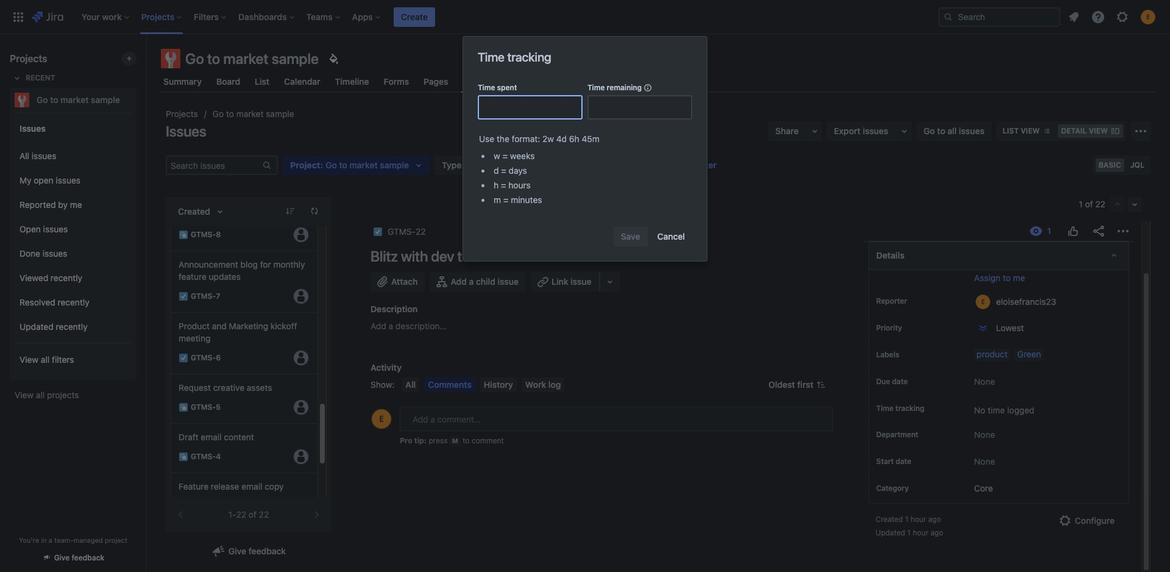 Task type: locate. For each thing, give the bounding box(es) containing it.
for
[[260, 259, 271, 270]]

0 horizontal spatial view
[[1022, 126, 1041, 135]]

jira image
[[32, 9, 63, 24], [32, 9, 63, 24]]

feedback down 1-22 of 22
[[249, 546, 286, 556]]

1 issue from the left
[[498, 276, 519, 287]]

time tracking dialog
[[464, 37, 707, 261]]

first
[[798, 379, 814, 390]]

all inside button
[[406, 379, 416, 390]]

0 horizontal spatial list
[[255, 76, 270, 87]]

view left 'projects'
[[15, 390, 34, 400]]

1 horizontal spatial list
[[1003, 126, 1020, 135]]

issues for done issues
[[43, 248, 67, 258]]

1 horizontal spatial email
[[242, 481, 263, 492]]

updated inside group
[[20, 321, 54, 332]]

email up gtms-4
[[201, 432, 222, 442]]

1 vertical spatial time tracking
[[877, 404, 925, 413]]

export issues button
[[827, 121, 912, 141]]

list view
[[1003, 126, 1041, 135]]

market up all issues link
[[61, 95, 89, 105]]

2 vertical spatial all
[[36, 390, 45, 400]]

issues up "all issues"
[[20, 123, 46, 133]]

2 group from the top
[[15, 140, 132, 343]]

email
[[201, 432, 222, 442], [242, 481, 263, 492]]

1 vertical spatial view
[[15, 390, 34, 400]]

1 vertical spatial all
[[41, 354, 50, 364]]

task image
[[179, 292, 188, 301], [179, 353, 188, 363]]

task image for feature
[[179, 292, 188, 301]]

collapse recent projects image
[[10, 71, 24, 85]]

1 none from the top
[[975, 376, 996, 387]]

use the format: 2w 4d 6h 45m
[[479, 134, 600, 144]]

2 sub task image from the top
[[179, 452, 188, 462]]

a left 'child'
[[469, 276, 474, 287]]

1 vertical spatial updated
[[876, 528, 906, 538]]

none down product link
[[975, 376, 996, 387]]

issues left 'list view'
[[960, 126, 985, 136]]

22 down copy
[[259, 509, 269, 520]]

0 vertical spatial sample
[[272, 50, 319, 67]]

1 vertical spatial projects
[[166, 109, 198, 119]]

1 vertical spatial task image
[[179, 353, 188, 363]]

feature release email copy link
[[171, 473, 317, 523]]

hour
[[911, 515, 927, 524], [913, 528, 929, 538]]

updated recently link
[[15, 315, 132, 339]]

time tracking inside dialog
[[478, 50, 552, 64]]

me inside button
[[1014, 273, 1026, 283]]

0 horizontal spatial go to market sample link
[[10, 88, 132, 112]]

2 vertical spatial sample
[[266, 109, 294, 119]]

you're
[[19, 536, 39, 544]]

date
[[893, 377, 909, 386], [896, 457, 912, 466]]

to up board
[[207, 50, 220, 67]]

sample
[[272, 50, 319, 67], [91, 95, 120, 105], [266, 109, 294, 119]]

0 horizontal spatial give
[[54, 553, 70, 562]]

1 vertical spatial sample
[[91, 95, 120, 105]]

1 vertical spatial me
[[1014, 273, 1026, 283]]

1-
[[229, 509, 236, 520]]

projects link
[[166, 107, 198, 121]]

issues for export issues
[[863, 126, 889, 136]]

go to market sample link
[[10, 88, 132, 112], [213, 107, 294, 121]]

0 vertical spatial email
[[201, 432, 222, 442]]

0 horizontal spatial add
[[371, 321, 387, 331]]

list for list view
[[1003, 126, 1020, 135]]

blog
[[241, 259, 258, 270]]

gtms- for 8
[[191, 230, 216, 239]]

give feedback
[[229, 546, 286, 556], [54, 553, 104, 562]]

1 vertical spatial all
[[406, 379, 416, 390]]

2 view from the left
[[1090, 126, 1109, 135]]

gtms- down request
[[191, 403, 216, 412]]

1 vertical spatial add
[[371, 321, 387, 331]]

recently down done issues link
[[51, 272, 82, 283]]

summary
[[163, 76, 202, 87]]

add down description
[[371, 321, 387, 331]]

give feedback down you're in a team-managed project
[[54, 553, 104, 562]]

1 sub task image from the top
[[179, 403, 188, 412]]

give feedback button down 1-22 of 22
[[204, 542, 293, 561]]

2 issue from the left
[[571, 276, 592, 287]]

recently for viewed recently
[[51, 272, 82, 283]]

list right board
[[255, 76, 270, 87]]

updated down resolved
[[20, 321, 54, 332]]

view for detail view
[[1090, 126, 1109, 135]]

0 vertical spatial recently
[[51, 272, 82, 283]]

2 vertical spatial none
[[975, 456, 996, 467]]

done issues link
[[15, 242, 132, 266]]

6h
[[570, 134, 580, 144]]

you're in a team-managed project
[[19, 536, 127, 544]]

view right detail
[[1090, 126, 1109, 135]]

reported by me
[[20, 199, 82, 210]]

feedback down managed
[[72, 553, 104, 562]]

open
[[20, 224, 41, 234]]

7
[[216, 292, 220, 301]]

me inside group
[[70, 199, 82, 210]]

give
[[229, 546, 246, 556], [54, 553, 70, 562]]

1 vertical spatial 1
[[906, 515, 909, 524]]

view for view all filters
[[20, 354, 39, 364]]

go to all issues
[[924, 126, 985, 136]]

a down description
[[389, 321, 393, 331]]

1 group from the top
[[15, 112, 132, 379]]

1 horizontal spatial all
[[406, 379, 416, 390]]

sub task image
[[179, 403, 188, 412], [179, 452, 188, 462]]

open export issues dropdown image
[[897, 124, 912, 138]]

tracking up department
[[896, 404, 925, 413]]

view left detail
[[1022, 126, 1041, 135]]

market down list link
[[236, 109, 264, 119]]

go to market sample link down list link
[[213, 107, 294, 121]]

1 horizontal spatial time tracking
[[877, 404, 925, 413]]

all issues link
[[15, 144, 132, 168]]

recently down the viewed recently link
[[58, 297, 89, 307]]

reported by me link
[[15, 193, 132, 217]]

2 horizontal spatial a
[[469, 276, 474, 287]]

date for start date
[[896, 457, 912, 466]]

issue right "link"
[[571, 276, 592, 287]]

a for description...
[[389, 321, 393, 331]]

reporter
[[877, 296, 908, 306]]

gtms- down meeting
[[191, 353, 216, 363]]

updates
[[209, 271, 241, 282]]

add for add a child issue
[[451, 276, 467, 287]]

all right show:
[[406, 379, 416, 390]]

go down the board link on the left of the page
[[213, 109, 224, 119]]

all up my
[[20, 150, 29, 161]]

0 horizontal spatial tracking
[[508, 50, 552, 64]]

list link
[[253, 71, 272, 93]]

3 none from the top
[[975, 456, 996, 467]]

issues down all issues link
[[56, 175, 81, 185]]

0 vertical spatial tracking
[[508, 50, 552, 64]]

gtms- up with
[[388, 226, 416, 237]]

gtms- down feature
[[191, 292, 216, 301]]

updated
[[20, 321, 54, 332], [876, 528, 906, 538]]

date for due date
[[893, 377, 909, 386]]

request creative assets
[[179, 382, 272, 393]]

6
[[216, 353, 221, 363]]

sort descending image
[[285, 206, 295, 216]]

tab list containing issues
[[154, 71, 1164, 93]]

0 horizontal spatial a
[[49, 536, 52, 544]]

sub task image left gtms-5
[[179, 403, 188, 412]]

issues inside open issues link
[[43, 224, 68, 234]]

work log button
[[522, 378, 565, 392]]

1 vertical spatial recently
[[58, 297, 89, 307]]

all left 'projects'
[[36, 390, 45, 400]]

forms link
[[382, 71, 412, 93]]

issues up viewed recently
[[43, 248, 67, 258]]

give for left give feedback button
[[54, 553, 70, 562]]

time
[[478, 50, 505, 64], [478, 83, 496, 92], [588, 83, 605, 92], [877, 404, 894, 413]]

0 vertical spatial updated
[[20, 321, 54, 332]]

go to market sample down recent
[[37, 95, 120, 105]]

1 horizontal spatial feedback
[[249, 546, 286, 556]]

= right d
[[501, 165, 507, 176]]

1 vertical spatial email
[[242, 481, 263, 492]]

go to market sample up list link
[[185, 50, 319, 67]]

1 task image from the top
[[179, 292, 188, 301]]

resolved
[[20, 297, 55, 307]]

1 view from the left
[[1022, 126, 1041, 135]]

0 horizontal spatial all
[[20, 150, 29, 161]]

0 horizontal spatial updated
[[20, 321, 54, 332]]

show:
[[371, 379, 395, 390]]

1 horizontal spatial give feedback
[[229, 546, 286, 556]]

1-22 of 22
[[229, 509, 269, 520]]

issues up open
[[32, 150, 56, 161]]

to inside button
[[1004, 273, 1012, 283]]

0 vertical spatial sub task image
[[179, 403, 188, 412]]

give down team-
[[54, 553, 70, 562]]

activity
[[371, 362, 402, 373]]

issue right 'child'
[[498, 276, 519, 287]]

market
[[223, 50, 269, 67], [61, 95, 89, 105], [236, 109, 264, 119]]

w = weeks d = days h = hours m = minutes
[[494, 151, 543, 205]]

none up core
[[975, 456, 996, 467]]

2 none from the top
[[975, 430, 996, 440]]

1 horizontal spatial view
[[1090, 126, 1109, 135]]

issues right export
[[863, 126, 889, 136]]

go to market sample down list link
[[213, 109, 294, 119]]

a inside add a child issue button
[[469, 276, 474, 287]]

0 vertical spatial hour
[[911, 515, 927, 524]]

menu bar
[[400, 378, 567, 392]]

give feedback down 1-22 of 22
[[229, 546, 286, 556]]

go up summary
[[185, 50, 204, 67]]

2 vertical spatial go to market sample
[[213, 109, 294, 119]]

1 horizontal spatial a
[[389, 321, 393, 331]]

0 horizontal spatial give feedback button
[[35, 548, 112, 568]]

to right m
[[463, 436, 470, 445]]

none for department
[[975, 430, 996, 440]]

market up list link
[[223, 50, 269, 67]]

monthly
[[274, 259, 305, 270]]

resolved recently
[[20, 297, 89, 307]]

reports link
[[501, 71, 538, 93]]

0 vertical spatial of
[[1086, 199, 1094, 209]]

give feedback button
[[204, 542, 293, 561], [35, 548, 112, 568]]

0 vertical spatial me
[[70, 199, 82, 210]]

task image down feature
[[179, 292, 188, 301]]

task image left 'gtms-6'
[[179, 353, 188, 363]]

add
[[451, 276, 467, 287], [371, 321, 387, 331]]

projects up recent
[[10, 53, 47, 64]]

no
[[975, 405, 986, 415]]

gtms- right sub task image
[[191, 230, 216, 239]]

to down recent
[[50, 95, 58, 105]]

date right start
[[896, 457, 912, 466]]

0 horizontal spatial issues
[[20, 123, 46, 133]]

2 vertical spatial a
[[49, 536, 52, 544]]

detail view
[[1062, 126, 1109, 135]]

group
[[15, 112, 132, 379], [15, 140, 132, 343]]

time tracking up department
[[877, 404, 925, 413]]

department
[[877, 430, 919, 439]]

0 vertical spatial a
[[469, 276, 474, 287]]

0 vertical spatial view
[[20, 354, 39, 364]]

add inside button
[[451, 276, 467, 287]]

project settings link
[[614, 71, 682, 93]]

give feedback button down you're in a team-managed project
[[35, 548, 112, 568]]

1 horizontal spatial updated
[[876, 528, 906, 538]]

22 down basic
[[1096, 199, 1106, 209]]

press
[[429, 436, 448, 445]]

date right due
[[893, 377, 909, 386]]

1 vertical spatial none
[[975, 430, 996, 440]]

22 up with
[[416, 226, 426, 237]]

0 vertical spatial none
[[975, 376, 996, 387]]

1 vertical spatial list
[[1003, 126, 1020, 135]]

issues down projects link
[[166, 123, 207, 140]]

gtms-22 link
[[388, 224, 426, 239]]

to down the board link on the left of the page
[[226, 109, 234, 119]]

view for view all projects
[[15, 390, 34, 400]]

attach
[[392, 276, 418, 287]]

1 vertical spatial of
[[249, 509, 257, 520]]

0 horizontal spatial issue
[[498, 276, 519, 287]]

issues down reported by me
[[43, 224, 68, 234]]

category
[[877, 484, 909, 493]]

issues for open issues
[[43, 224, 68, 234]]

attach button
[[371, 272, 425, 292]]

1 horizontal spatial go to market sample link
[[213, 107, 294, 121]]

issues inside all issues link
[[32, 150, 56, 161]]

add for add a description...
[[371, 321, 387, 331]]

me down unassigned on the top of page
[[1014, 273, 1026, 283]]

sub task image down draft
[[179, 452, 188, 462]]

hours
[[509, 180, 531, 190]]

0 horizontal spatial projects
[[10, 53, 47, 64]]

view left filters
[[20, 354, 39, 364]]

2 vertical spatial recently
[[56, 321, 88, 332]]

me right by
[[70, 199, 82, 210]]

email left copy
[[242, 481, 263, 492]]

1 vertical spatial tracking
[[896, 404, 925, 413]]

issue
[[498, 276, 519, 287], [571, 276, 592, 287]]

task image for meeting
[[179, 353, 188, 363]]

give down 1-
[[229, 546, 246, 556]]

1 vertical spatial hour
[[913, 528, 929, 538]]

0 horizontal spatial email
[[201, 432, 222, 442]]

1 vertical spatial ago
[[931, 528, 944, 538]]

0 vertical spatial date
[[893, 377, 909, 386]]

1 horizontal spatial issue
[[571, 276, 592, 287]]

None field
[[479, 96, 582, 118], [589, 96, 692, 118], [479, 96, 582, 118], [589, 96, 692, 118]]

0 vertical spatial time tracking
[[478, 50, 552, 64]]

me for assign to me
[[1014, 273, 1026, 283]]

add left 'child'
[[451, 276, 467, 287]]

1 vertical spatial sub task image
[[179, 452, 188, 462]]

projects down summary link
[[166, 109, 198, 119]]

details
[[877, 250, 905, 260]]

lowest
[[997, 323, 1025, 333]]

0 vertical spatial all
[[20, 150, 29, 161]]

issues inside done issues link
[[43, 248, 67, 258]]

1 horizontal spatial me
[[1014, 273, 1026, 283]]

0 horizontal spatial me
[[70, 199, 82, 210]]

0 horizontal spatial give feedback
[[54, 553, 104, 562]]

0 vertical spatial add
[[451, 276, 467, 287]]

go to market sample link down recent
[[10, 88, 132, 112]]

all left filters
[[41, 354, 50, 364]]

all
[[20, 150, 29, 161], [406, 379, 416, 390]]

all inside group
[[20, 150, 29, 161]]

2 task image from the top
[[179, 353, 188, 363]]

add a description...
[[371, 321, 447, 331]]

1 horizontal spatial tracking
[[896, 404, 925, 413]]

all inside group
[[41, 354, 50, 364]]

all right open export issues dropdown image
[[948, 126, 957, 136]]

go right open export issues dropdown image
[[924, 126, 936, 136]]

0 vertical spatial market
[[223, 50, 269, 67]]

view inside group
[[20, 354, 39, 364]]

list right "go to all issues"
[[1003, 126, 1020, 135]]

history button
[[481, 378, 517, 392]]

tab list
[[154, 71, 1164, 93]]

0 vertical spatial list
[[255, 76, 270, 87]]

gtms-5
[[191, 403, 221, 412]]

1 horizontal spatial give
[[229, 546, 246, 556]]

reported
[[20, 199, 56, 210]]

creative
[[213, 382, 245, 393]]

time tracking up 'reports'
[[478, 50, 552, 64]]

0 vertical spatial task image
[[179, 292, 188, 301]]

none down the no
[[975, 430, 996, 440]]

calendar link
[[282, 71, 323, 93]]

1 vertical spatial a
[[389, 321, 393, 331]]

Add a comment… field
[[400, 407, 834, 431]]

0 horizontal spatial time tracking
[[478, 50, 552, 64]]

group containing issues
[[15, 112, 132, 379]]

a right the in
[[49, 536, 52, 544]]

0 horizontal spatial feedback
[[72, 553, 104, 562]]

1 vertical spatial date
[[896, 457, 912, 466]]

tracking up 'reports'
[[508, 50, 552, 64]]

issues left spent
[[463, 76, 489, 86]]

issues inside "export issues" button
[[863, 126, 889, 136]]

all button
[[402, 378, 420, 392]]

timeline link
[[333, 71, 372, 93]]

gtms- for 7
[[191, 292, 216, 301]]

0 horizontal spatial of
[[249, 509, 257, 520]]

recently down 'resolved recently' link
[[56, 321, 88, 332]]

recent
[[26, 73, 55, 82]]

updated down created at the right bottom
[[876, 528, 906, 538]]

give for the right give feedback button
[[229, 546, 246, 556]]

gtms-6
[[191, 353, 221, 363]]

to right assign
[[1004, 273, 1012, 283]]

1 horizontal spatial add
[[451, 276, 467, 287]]

recently
[[51, 272, 82, 283], [58, 297, 89, 307], [56, 321, 88, 332]]

gtms- down draft email content
[[191, 452, 216, 461]]

create banner
[[0, 0, 1171, 34]]

description
[[371, 304, 418, 314]]



Task type: vqa. For each thing, say whether or not it's contained in the screenshot.
Project
yes



Task type: describe. For each thing, give the bounding box(es) containing it.
description...
[[396, 321, 447, 331]]

with
[[401, 248, 428, 265]]

gtms- for 6
[[191, 353, 216, 363]]

1 horizontal spatial projects
[[166, 109, 198, 119]]

calendar
[[284, 76, 321, 87]]

due
[[877, 377, 891, 386]]

search image
[[944, 12, 954, 22]]

start
[[877, 457, 894, 466]]

projects
[[47, 390, 79, 400]]

give feedback for the right give feedback button
[[229, 546, 286, 556]]

list for list
[[255, 76, 270, 87]]

to right open export issues dropdown image
[[938, 126, 946, 136]]

2 vertical spatial 1
[[908, 528, 911, 538]]

updated inside the 'created 1 hour ago updated 1 hour ago'
[[876, 528, 906, 538]]

history
[[484, 379, 513, 390]]

1 horizontal spatial of
[[1086, 199, 1094, 209]]

sub task image
[[179, 230, 188, 240]]

product
[[179, 321, 210, 331]]

create button
[[394, 7, 435, 27]]

product and marketing kickoff meeting
[[179, 321, 297, 343]]

group containing all issues
[[15, 140, 132, 343]]

save
[[677, 160, 696, 170]]

4d
[[557, 134, 567, 144]]

all for all issues
[[20, 150, 29, 161]]

0 vertical spatial 1
[[1080, 199, 1084, 209]]

1 vertical spatial market
[[61, 95, 89, 105]]

viewed
[[20, 272, 48, 283]]

view for list view
[[1022, 126, 1041, 135]]

feature
[[179, 271, 207, 282]]

view all projects
[[15, 390, 79, 400]]

menu bar containing all
[[400, 378, 567, 392]]

all for projects
[[36, 390, 45, 400]]

add a child issue
[[451, 276, 519, 287]]

my open issues
[[20, 175, 81, 185]]

go down recent
[[37, 95, 48, 105]]

save filter
[[677, 160, 717, 170]]

add a child issue button
[[430, 272, 526, 292]]

child
[[476, 276, 496, 287]]

refresh image
[[310, 206, 320, 216]]

my
[[20, 175, 31, 185]]

1 horizontal spatial issues
[[166, 123, 207, 140]]

oldest first
[[769, 379, 814, 390]]

green
[[1018, 349, 1042, 359]]

all for filters
[[41, 354, 50, 364]]

managed
[[73, 536, 103, 544]]

open issues
[[20, 224, 68, 234]]

time left "remaining"
[[588, 83, 605, 92]]

comments button
[[425, 378, 476, 392]]

= right 'm'
[[504, 195, 509, 205]]

link issue
[[552, 276, 592, 287]]

gtms- for 4
[[191, 452, 216, 461]]

jql
[[1131, 160, 1145, 170]]

marketing
[[229, 321, 268, 331]]

a for child
[[469, 276, 474, 287]]

2 horizontal spatial issues
[[463, 76, 489, 86]]

time spent
[[478, 83, 517, 92]]

= right h
[[501, 180, 507, 190]]

board link
[[214, 71, 243, 93]]

2 vertical spatial market
[[236, 109, 264, 119]]

done
[[20, 248, 40, 258]]

done issues
[[20, 248, 67, 258]]

= right w
[[503, 151, 508, 161]]

gtms- for 22
[[388, 226, 416, 237]]

project
[[105, 536, 127, 544]]

kickoff
[[271, 321, 297, 331]]

primary element
[[7, 0, 939, 34]]

give feedback for left give feedback button
[[54, 553, 104, 562]]

draft email content
[[179, 432, 254, 442]]

me for reported by me
[[70, 199, 82, 210]]

sub task image for request creative assets
[[179, 403, 188, 412]]

0 vertical spatial all
[[948, 126, 957, 136]]

feature release email copy
[[179, 481, 284, 492]]

my open issues link
[[15, 168, 132, 193]]

gtms-22
[[388, 226, 426, 237]]

0 vertical spatial ago
[[929, 515, 942, 524]]

dev
[[431, 248, 455, 265]]

draft
[[179, 432, 199, 442]]

0 vertical spatial projects
[[10, 53, 47, 64]]

tracking inside time tracking dialog
[[508, 50, 552, 64]]

gtms- for 5
[[191, 403, 216, 412]]

1 horizontal spatial give feedback button
[[204, 542, 293, 561]]

view all filters link
[[15, 348, 132, 372]]

comment
[[472, 436, 504, 445]]

comments
[[428, 379, 472, 390]]

details element
[[869, 241, 1130, 270]]

Search issues text field
[[167, 157, 262, 174]]

weeks
[[510, 151, 535, 161]]

green link
[[1016, 349, 1044, 361]]

core
[[975, 483, 994, 494]]

gtms-8 link
[[171, 202, 317, 251]]

no time logged
[[975, 405, 1035, 415]]

sub task image for draft email content
[[179, 452, 188, 462]]

issues inside the my open issues link
[[56, 175, 81, 185]]

1 of 22
[[1080, 199, 1106, 209]]

board
[[216, 76, 240, 87]]

w
[[494, 151, 501, 161]]

due date
[[877, 377, 909, 386]]

assets
[[247, 382, 272, 393]]

and
[[212, 321, 227, 331]]

unassigned
[[997, 255, 1043, 265]]

priority
[[877, 323, 903, 332]]

assign to me
[[975, 273, 1026, 283]]

work log
[[526, 379, 561, 390]]

summary link
[[161, 71, 204, 93]]

2w
[[543, 134, 554, 144]]

1 vertical spatial go to market sample
[[37, 95, 120, 105]]

recently for updated recently
[[56, 321, 88, 332]]

all for all
[[406, 379, 416, 390]]

assign to me button
[[975, 272, 1117, 284]]

issue inside button
[[571, 276, 592, 287]]

none for due date
[[975, 376, 996, 387]]

m
[[452, 437, 459, 445]]

viewed recently link
[[15, 266, 132, 290]]

time left spent
[[478, 83, 496, 92]]

assign
[[975, 273, 1001, 283]]

assignee
[[877, 255, 909, 264]]

issue inside button
[[498, 276, 519, 287]]

none for start date
[[975, 456, 996, 467]]

issues for all issues
[[32, 150, 56, 161]]

team
[[458, 248, 490, 265]]

time down due
[[877, 404, 894, 413]]

save filter button
[[669, 156, 724, 175]]

22 down feature release email copy at bottom
[[236, 509, 246, 520]]

go inside go to all issues link
[[924, 126, 936, 136]]

filter
[[698, 160, 717, 170]]

start date
[[877, 457, 912, 466]]

Search field
[[939, 7, 1061, 27]]

time
[[989, 405, 1006, 415]]

configure
[[1076, 516, 1115, 526]]

issues inside go to all issues link
[[960, 126, 985, 136]]

open issues link
[[15, 217, 132, 242]]

gtms-4
[[191, 452, 221, 461]]

request
[[179, 382, 211, 393]]

time up time spent
[[478, 50, 505, 64]]

timeline
[[335, 76, 369, 87]]

recently for resolved recently
[[58, 297, 89, 307]]

profile image of eloisefrancis23 image
[[372, 409, 392, 429]]

project
[[616, 76, 645, 87]]

pro
[[400, 436, 413, 445]]

release
[[211, 481, 239, 492]]

team-
[[54, 536, 73, 544]]

newest first image
[[817, 380, 826, 390]]

updated recently
[[20, 321, 88, 332]]

0 vertical spatial go to market sample
[[185, 50, 319, 67]]



